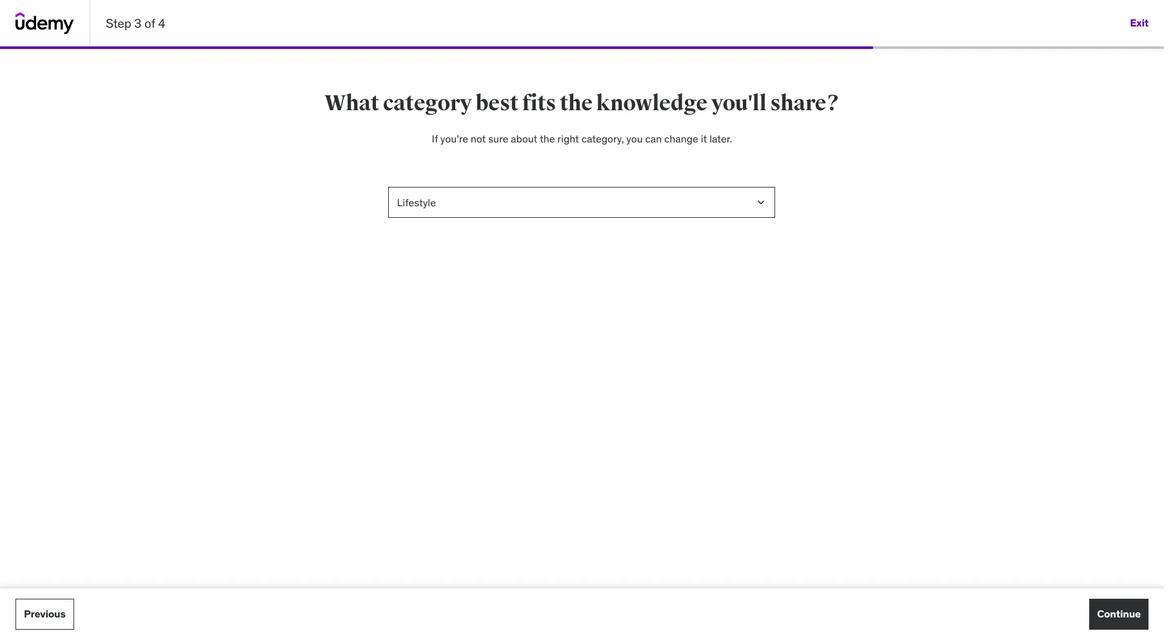 Task type: locate. For each thing, give the bounding box(es) containing it.
exit button
[[1131, 8, 1149, 39]]

sure
[[489, 132, 509, 145]]

share?
[[771, 90, 840, 117]]

the left right
[[540, 132, 555, 145]]

if you're not sure about the right category, you can change it later.
[[432, 132, 733, 145]]

0 horizontal spatial the
[[540, 132, 555, 145]]

change
[[665, 132, 699, 145]]

step 3 of 4 element
[[0, 46, 873, 49]]

continue
[[1098, 608, 1141, 621]]

udemy image
[[15, 12, 74, 34]]

continue button
[[1090, 599, 1149, 630]]

the up if you're not sure about the right category, you can change it later.
[[560, 90, 593, 117]]

you'll
[[711, 90, 767, 117]]

step 3 of 4
[[106, 15, 165, 31]]

0 vertical spatial the
[[560, 90, 593, 117]]

of
[[145, 15, 155, 31]]

you
[[627, 132, 643, 145]]

1 vertical spatial the
[[540, 132, 555, 145]]

the
[[560, 90, 593, 117], [540, 132, 555, 145]]

4
[[158, 15, 165, 31]]

1 horizontal spatial the
[[560, 90, 593, 117]]

later.
[[710, 132, 733, 145]]

about
[[511, 132, 538, 145]]

previous
[[24, 608, 66, 621]]



Task type: vqa. For each thing, say whether or not it's contained in the screenshot.
The
yes



Task type: describe. For each thing, give the bounding box(es) containing it.
3
[[134, 15, 142, 31]]

best
[[476, 90, 519, 117]]

it
[[701, 132, 707, 145]]

previous button
[[15, 599, 74, 630]]

you're
[[441, 132, 468, 145]]

fits
[[522, 90, 556, 117]]

category
[[383, 90, 472, 117]]

what
[[325, 90, 379, 117]]

what category best fits the knowledge you'll share?
[[325, 90, 840, 117]]

step
[[106, 15, 131, 31]]

not
[[471, 132, 486, 145]]

category,
[[582, 132, 624, 145]]

knowledge
[[597, 90, 708, 117]]

if
[[432, 132, 438, 145]]

exit
[[1131, 16, 1149, 29]]

can
[[646, 132, 662, 145]]

right
[[558, 132, 579, 145]]



